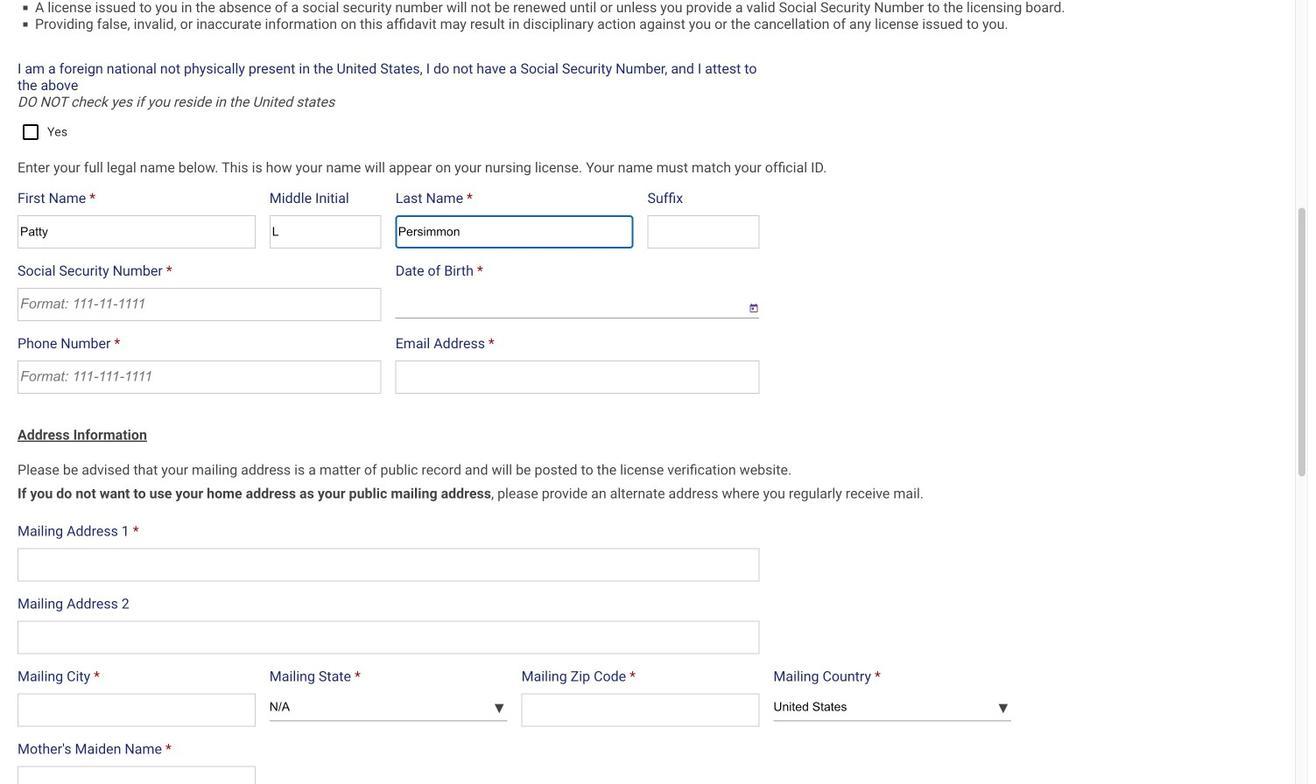 Task type: describe. For each thing, give the bounding box(es) containing it.
Format: 111-111-1111 text field
[[18, 361, 382, 394]]



Task type: locate. For each thing, give the bounding box(es) containing it.
None text field
[[18, 215, 256, 249], [270, 215, 382, 249], [648, 215, 760, 249], [18, 215, 256, 249], [270, 215, 382, 249], [648, 215, 760, 249]]

None field
[[396, 288, 735, 319]]

Format: 111-11-1111 text field
[[18, 288, 382, 321]]

None text field
[[396, 215, 634, 249], [396, 361, 760, 394], [18, 549, 760, 582], [18, 621, 760, 655], [18, 694, 256, 727], [522, 694, 760, 727], [18, 767, 256, 785], [396, 215, 634, 249], [396, 361, 760, 394], [18, 549, 760, 582], [18, 621, 760, 655], [18, 694, 256, 727], [522, 694, 760, 727], [18, 767, 256, 785]]



Task type: vqa. For each thing, say whether or not it's contained in the screenshot.
sixth option group from the bottom of the page
no



